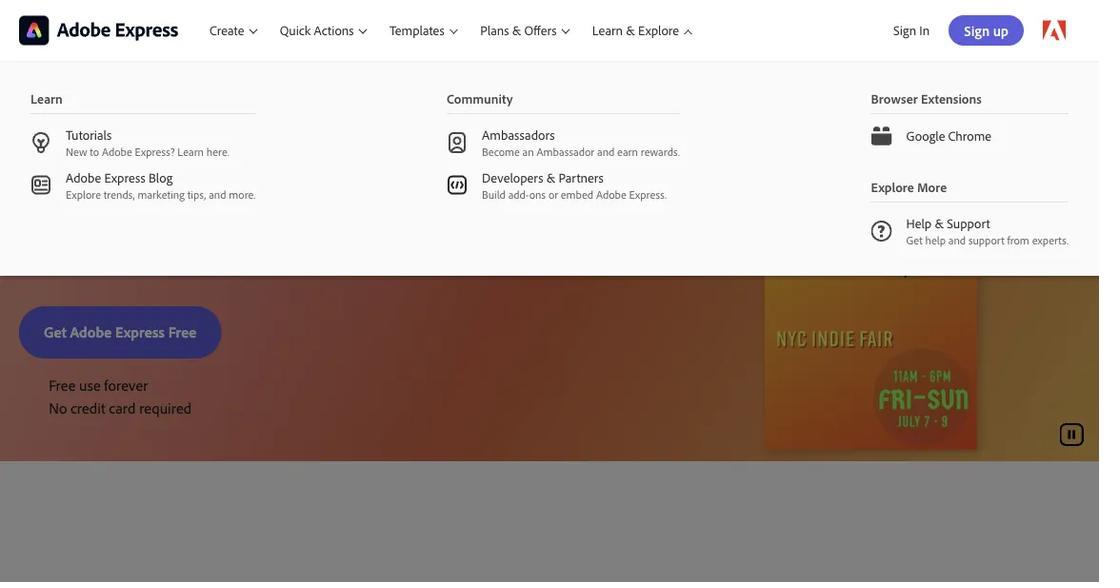 Task type: vqa. For each thing, say whether or not it's contained in the screenshot.
Ambassador icon for Developers
yes



Task type: locate. For each thing, give the bounding box(es) containing it.
help & support get help and support from experts.
[[906, 215, 1069, 248]]

create
[[210, 22, 244, 39], [117, 255, 158, 274]]

get
[[906, 233, 923, 248]]

learn & explore
[[592, 22, 679, 39]]

more
[[917, 179, 947, 196]]

new
[[66, 145, 87, 159]]

2 horizontal spatial explore
[[871, 179, 914, 196]]

0 horizontal spatial create
[[117, 255, 158, 274]]

help icon image inside google chrome link
[[871, 126, 892, 147]]

become
[[482, 145, 520, 159]]

and down support
[[949, 233, 966, 248]]

0 horizontal spatial explore
[[66, 187, 101, 201]]

sign
[[893, 22, 917, 39]]

create for create easier. dream bigger.
[[117, 255, 158, 274]]

adobe logo image
[[1043, 20, 1066, 41]]

1 vertical spatial express
[[104, 169, 146, 186]]

use
[[79, 376, 101, 395]]

1 vertical spatial learn
[[30, 90, 63, 107]]

& inside developers & partners build add-ons or embed adobe express.
[[546, 169, 556, 186]]

2 horizontal spatial learn
[[592, 22, 623, 39]]

& for help
[[935, 215, 944, 232]]

templates button
[[378, 0, 469, 61]]

0 vertical spatial ambassador icon image
[[447, 133, 468, 154]]

0 vertical spatial and
[[597, 145, 615, 159]]

& right plans
[[512, 22, 521, 39]]

sign in button
[[890, 14, 934, 47]]

help
[[925, 233, 946, 248]]

& right offers
[[626, 22, 635, 39]]

ambassador icon image left become
[[447, 133, 468, 154]]

1 vertical spatial help icon image
[[871, 221, 892, 242]]

adobe right embed
[[596, 187, 627, 201]]

1 vertical spatial ambassador icon image
[[447, 175, 468, 196]]

1 help icon image from the top
[[871, 126, 892, 147]]

help icon image left get
[[871, 221, 892, 242]]

learn right offers
[[592, 22, 623, 39]]

free use forever no credit card required
[[49, 376, 192, 418]]

adobe up learn icon
[[19, 88, 110, 130]]

community
[[447, 90, 513, 107]]

1 horizontal spatial explore
[[638, 22, 679, 39]]

support
[[947, 215, 990, 232]]

ambassador icon image for ambassadors
[[447, 133, 468, 154]]

help icon image for browser extensions
[[871, 126, 892, 147]]

& up or
[[546, 169, 556, 186]]

more.
[[229, 187, 256, 201]]

create inside create dropdown button
[[210, 22, 244, 39]]

google
[[906, 128, 945, 145]]

here.
[[207, 145, 229, 159]]

adobe express blog explore trends, marketing tips, and more.
[[66, 169, 256, 201]]

0 vertical spatial express
[[117, 88, 224, 130]]

1 horizontal spatial learn
[[178, 145, 204, 159]]

0 vertical spatial create
[[210, 22, 244, 39]]

2 horizontal spatial and
[[949, 233, 966, 248]]

and right tips, at the left top
[[209, 187, 226, 201]]

trends,
[[104, 187, 135, 201]]

add-
[[508, 187, 529, 201]]

& inside help & support get help and support from experts.
[[935, 215, 944, 232]]

0 horizontal spatial and
[[209, 187, 226, 201]]

browser extensions
[[871, 90, 982, 107]]

1 vertical spatial create
[[117, 255, 158, 274]]

and left "earn"
[[597, 145, 615, 159]]

plans & offers
[[480, 22, 557, 39]]

ambassador icon image
[[447, 133, 468, 154], [447, 175, 468, 196]]

adobe inside adobe express blog explore trends, marketing tips, and more.
[[66, 169, 101, 186]]

1 ambassador icon image from the top
[[447, 133, 468, 154]]

learn
[[592, 22, 623, 39], [30, 90, 63, 107], [178, 145, 204, 159]]

1 vertical spatial and
[[209, 187, 226, 201]]

learn & explore button
[[581, 0, 703, 61]]

0 vertical spatial learn
[[592, 22, 623, 39]]

learn inside popup button
[[592, 22, 623, 39]]

0 horizontal spatial learn
[[30, 90, 63, 107]]

explore inside adobe express blog explore trends, marketing tips, and more.
[[66, 187, 101, 201]]

express up the express?
[[117, 88, 224, 130]]

& inside learn & explore popup button
[[626, 22, 635, 39]]

sign in
[[893, 22, 930, 39]]

2 ambassador icon image from the top
[[447, 175, 468, 196]]

adobe down new
[[66, 169, 101, 186]]

from
[[1007, 233, 1030, 248]]

bigger.
[[253, 255, 296, 274]]

learn left the here.
[[178, 145, 204, 159]]

group containing learn
[[0, 61, 1099, 276]]

required
[[139, 399, 192, 418]]

express?
[[135, 145, 175, 159]]

1 horizontal spatial create
[[210, 22, 244, 39]]

learn up learn icon
[[30, 90, 63, 107]]

express
[[117, 88, 224, 130], [104, 169, 146, 186]]

0 vertical spatial help icon image
[[871, 126, 892, 147]]

developers & partners build add-ons or embed adobe express.
[[482, 169, 667, 201]]

up.
[[134, 137, 200, 193]]

build
[[482, 187, 506, 201]]

tutorials
[[66, 127, 112, 143]]

create left easier.
[[117, 255, 158, 274]]

express inside adobe express blog explore trends, marketing tips, and more.
[[104, 169, 146, 186]]

pause video image
[[1060, 424, 1084, 447]]

plans
[[480, 22, 509, 39]]

partners
[[559, 169, 604, 186]]

marketing
[[138, 187, 185, 201]]

express for explore
[[104, 169, 146, 186]]

learn for learn & explore
[[592, 22, 623, 39]]

and
[[597, 145, 615, 159], [209, 187, 226, 201], [949, 233, 966, 248]]

dream
[[206, 255, 250, 274]]

adobe right to
[[102, 145, 132, 159]]

2 help icon image from the top
[[871, 221, 892, 242]]

express up the trends,
[[104, 169, 146, 186]]

1 horizontal spatial and
[[597, 145, 615, 159]]

ambassador
[[537, 145, 595, 159]]

support
[[969, 233, 1005, 248]]

adobe inside developers & partners build add-ons or embed adobe express.
[[596, 187, 627, 201]]

& for learn
[[626, 22, 635, 39]]

quick actions
[[280, 22, 354, 39]]

&
[[512, 22, 521, 39], [626, 22, 635, 39], [546, 169, 556, 186], [935, 215, 944, 232]]

2 vertical spatial learn
[[178, 145, 204, 159]]

help icon image down browser
[[871, 126, 892, 147]]

ambassador icon image left build
[[447, 175, 468, 196]]

& inside the plans & offers "popup button"
[[512, 22, 521, 39]]

card
[[109, 399, 136, 418]]

help icon image
[[871, 126, 892, 147], [871, 221, 892, 242]]

group
[[0, 61, 1099, 276]]

express inside adobe express level up.
[[117, 88, 224, 130]]

templates
[[389, 22, 445, 39]]

adobe
[[19, 88, 110, 130], [102, 145, 132, 159], [66, 169, 101, 186], [596, 187, 627, 201]]

explore
[[638, 22, 679, 39], [871, 179, 914, 196], [66, 187, 101, 201]]

forever
[[104, 376, 148, 395]]

adobe, inc. image
[[19, 16, 179, 45]]

& up help
[[935, 215, 944, 232]]

extensions
[[921, 90, 982, 107]]

an
[[523, 145, 534, 159]]

2 vertical spatial and
[[949, 233, 966, 248]]

create left quick
[[210, 22, 244, 39]]

ambassador icon image for developers
[[447, 175, 468, 196]]



Task type: describe. For each thing, give the bounding box(es) containing it.
learn icon image
[[30, 133, 51, 154]]

ambassadors
[[482, 127, 555, 143]]

and inside adobe express blog explore trends, marketing tips, and more.
[[209, 187, 226, 201]]

adobe express level up.
[[19, 88, 224, 193]]

create easier. dream bigger.
[[117, 255, 296, 274]]

learn for learn
[[30, 90, 63, 107]]

explore inside learn & explore popup button
[[638, 22, 679, 39]]

create for create
[[210, 22, 244, 39]]

chrome
[[948, 128, 992, 145]]

adobe inside the "tutorials new to adobe express? learn here."
[[102, 145, 132, 159]]

ons
[[529, 187, 546, 201]]

blog icon image
[[30, 175, 51, 196]]

quick actions button
[[268, 0, 378, 61]]

ambassadors become an ambassador and earn rewards.
[[482, 127, 680, 159]]

tips,
[[187, 187, 206, 201]]

create button
[[198, 0, 268, 61]]

credit
[[70, 399, 105, 418]]

google chrome
[[906, 128, 992, 145]]

free
[[49, 376, 76, 395]]

plans & offers button
[[469, 0, 581, 61]]

google chrome link
[[841, 114, 1099, 151]]

earn
[[617, 145, 638, 159]]

express for up.
[[117, 88, 224, 130]]

actions
[[314, 22, 354, 39]]

in
[[920, 22, 930, 39]]

no
[[49, 399, 67, 418]]

help
[[906, 215, 932, 232]]

browser
[[871, 90, 918, 107]]

tutorials new to adobe express? learn here.
[[66, 127, 229, 159]]

explore more
[[871, 179, 947, 196]]

and inside help & support get help and support from experts.
[[949, 233, 966, 248]]

or
[[549, 187, 558, 201]]

offers
[[524, 22, 557, 39]]

and inside ambassadors become an ambassador and earn rewards.
[[597, 145, 615, 159]]

quick
[[280, 22, 311, 39]]

express.
[[629, 187, 667, 201]]

embed
[[561, 187, 594, 201]]

easier.
[[162, 255, 202, 274]]

experts.
[[1032, 233, 1069, 248]]

learn inside the "tutorials new to adobe express? learn here."
[[178, 145, 204, 159]]

developers
[[482, 169, 543, 186]]

level
[[19, 137, 124, 193]]

rewards.
[[641, 145, 680, 159]]

& for plans
[[512, 22, 521, 39]]

& for developers
[[546, 169, 556, 186]]

to
[[90, 145, 99, 159]]

help icon image for explore more
[[871, 221, 892, 242]]

adobe inside adobe express level up.
[[19, 88, 110, 130]]

blog
[[149, 169, 173, 186]]



